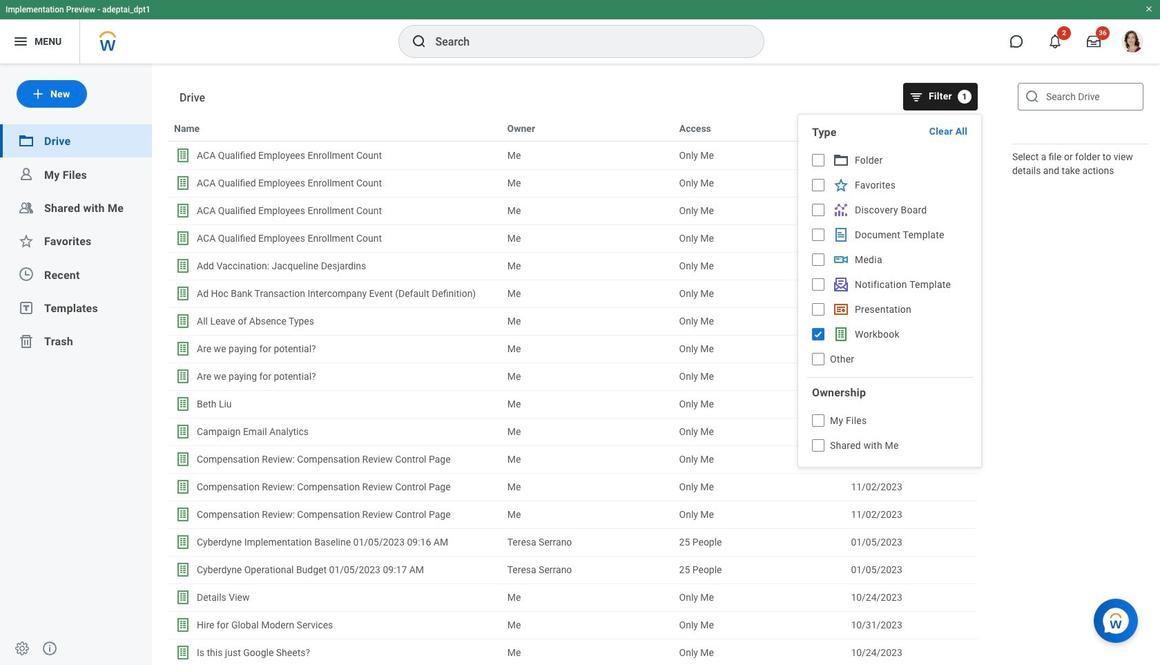 Task type: vqa. For each thing, say whether or not it's contained in the screenshot.
Notifications Large icon
yes



Task type: describe. For each thing, give the bounding box(es) containing it.
1 row from the top
[[169, 114, 978, 142]]

clock image
[[18, 266, 35, 283]]

16 cell from the top
[[502, 557, 674, 583]]

notifications large image
[[1048, 35, 1062, 48]]

5 cell from the top
[[502, 253, 674, 279]]

1 vertical spatial star image
[[18, 233, 35, 249]]

close environment banner image
[[1145, 5, 1153, 13]]

3 cell from the top
[[502, 198, 674, 224]]

info image
[[41, 640, 58, 657]]

workbook image for 4th cell from the top of the item list 'element'
[[175, 230, 191, 247]]

folder open image
[[18, 133, 35, 149]]

7 cell from the top
[[502, 308, 674, 334]]

3 row from the top
[[169, 169, 978, 197]]

14 cell from the top
[[502, 501, 674, 528]]

1 cell from the top
[[502, 142, 674, 169]]

6 row from the top
[[169, 252, 978, 280]]

12 workbook image from the top
[[175, 589, 191, 606]]

workbook image for 14th cell from the bottom
[[175, 285, 191, 302]]

filter image
[[910, 90, 923, 104]]

16 row from the top
[[169, 528, 978, 556]]

workbook image for 4th cell from the bottom of the item list 'element'
[[175, 561, 191, 578]]

13 cell from the top
[[502, 474, 674, 500]]

workbook image for 18th cell from the bottom
[[175, 175, 191, 191]]

gear image
[[14, 640, 30, 657]]

20 row from the top
[[169, 639, 978, 665]]

workbook image for 5th cell from the bottom of the item list 'element'
[[175, 534, 191, 550]]

7 workbook image from the top
[[175, 313, 191, 329]]

19 row from the top
[[169, 611, 978, 639]]

15 row from the top
[[169, 501, 978, 528]]

item list element
[[152, 64, 995, 665]]

7 row from the top
[[169, 280, 978, 307]]

8 row from the top
[[169, 307, 978, 335]]

9 row from the top
[[169, 335, 978, 363]]

workbook image for 1st cell from the top
[[175, 147, 191, 164]]

grid inside item list 'element'
[[169, 114, 978, 665]]

15 cell from the top
[[502, 529, 674, 555]]

3 workbook image from the top
[[175, 202, 191, 219]]

14 row from the top
[[169, 473, 978, 501]]

search image
[[1024, 88, 1041, 105]]



Task type: locate. For each thing, give the bounding box(es) containing it.
search drive field
[[1018, 83, 1144, 111]]

1 horizontal spatial star image
[[833, 177, 849, 193]]

0 horizontal spatial star image
[[18, 233, 35, 249]]

workbook image for 8th cell
[[175, 340, 191, 357]]

2 row from the top
[[169, 142, 978, 169]]

workbook image for 15th cell from the bottom
[[175, 258, 191, 274]]

4 workbook image from the top
[[175, 230, 191, 247]]

17 row from the top
[[169, 556, 978, 584]]

user image
[[18, 166, 35, 183]]

workbook image
[[175, 147, 191, 164], [175, 175, 191, 191], [175, 202, 191, 219], [175, 230, 191, 247], [175, 258, 191, 274], [175, 285, 191, 302], [175, 313, 191, 329], [175, 340, 191, 357], [175, 451, 191, 468], [175, 534, 191, 550], [175, 561, 191, 578], [175, 589, 191, 606], [175, 644, 191, 661]]

row
[[169, 114, 978, 142], [169, 142, 978, 169], [169, 169, 978, 197], [169, 197, 978, 224], [169, 224, 978, 252], [169, 252, 978, 280], [169, 280, 978, 307], [169, 307, 978, 335], [169, 335, 978, 363], [169, 363, 978, 390], [169, 390, 978, 418], [169, 418, 978, 445], [169, 445, 978, 473], [169, 473, 978, 501], [169, 501, 978, 528], [169, 528, 978, 556], [169, 556, 978, 584], [169, 584, 978, 611], [169, 611, 978, 639], [169, 639, 978, 665]]

mail letter image
[[833, 276, 849, 293]]

2 cell from the top
[[502, 170, 674, 196]]

5 workbook image from the top
[[175, 258, 191, 274]]

12 cell from the top
[[502, 446, 674, 472]]

profile logan mcneil element
[[1113, 26, 1152, 57]]

0 vertical spatial star image
[[833, 177, 849, 193]]

9 cell from the top
[[502, 363, 674, 390]]

trash image
[[18, 333, 35, 350]]

10 workbook image from the top
[[175, 534, 191, 550]]

star image
[[833, 177, 849, 193], [18, 233, 35, 249]]

workbook image for 19th cell
[[175, 644, 191, 661]]

column header
[[846, 115, 978, 141]]

banner
[[0, 0, 1160, 64]]

inbox large image
[[1087, 35, 1101, 48]]

search image
[[411, 33, 427, 50]]

c column line image
[[833, 202, 849, 218]]

4 row from the top
[[169, 197, 978, 224]]

document image
[[833, 227, 849, 243]]

folder open image
[[833, 152, 849, 169]]

video image
[[833, 251, 849, 268]]

18 cell from the top
[[502, 612, 674, 638]]

workbook image
[[175, 147, 191, 164], [175, 175, 191, 191], [175, 202, 191, 219], [175, 230, 191, 247], [175, 258, 191, 274], [175, 285, 191, 302], [175, 313, 191, 329], [175, 340, 191, 357], [175, 368, 191, 385], [175, 368, 191, 385], [175, 396, 191, 412], [175, 396, 191, 412], [175, 423, 191, 440], [175, 423, 191, 440], [175, 451, 191, 468], [175, 479, 191, 495], [175, 479, 191, 495], [175, 506, 191, 523], [175, 506, 191, 523], [175, 534, 191, 550], [175, 561, 191, 578], [175, 589, 191, 606], [175, 617, 191, 633], [175, 617, 191, 633], [175, 644, 191, 661]]

8 workbook image from the top
[[175, 340, 191, 357]]

column header inside item list 'element'
[[846, 115, 978, 141]]

star image up c column line 'image'
[[833, 177, 849, 193]]

17 cell from the top
[[502, 584, 674, 611]]

filters region
[[798, 114, 982, 468]]

10 row from the top
[[169, 363, 978, 390]]

6 workbook image from the top
[[175, 285, 191, 302]]

star image up clock image
[[18, 233, 35, 249]]

10 cell from the top
[[502, 391, 674, 417]]

9 workbook image from the top
[[175, 451, 191, 468]]

12 row from the top
[[169, 418, 978, 445]]

11 cell from the top
[[502, 419, 674, 445]]

18 row from the top
[[169, 584, 978, 611]]

livepages image
[[833, 301, 849, 318]]

8 cell from the top
[[502, 336, 674, 362]]

4 cell from the top
[[502, 225, 674, 251]]

worksheets image
[[833, 326, 849, 343]]

grid
[[169, 114, 978, 665]]

2 workbook image from the top
[[175, 175, 191, 191]]

star image inside filters "region"
[[833, 177, 849, 193]]

workbook image for 12th cell from the top
[[175, 451, 191, 468]]

11 row from the top
[[169, 390, 978, 418]]

cell
[[502, 142, 674, 169], [502, 170, 674, 196], [502, 198, 674, 224], [502, 225, 674, 251], [502, 253, 674, 279], [502, 280, 674, 307], [502, 308, 674, 334], [502, 336, 674, 362], [502, 363, 674, 390], [502, 391, 674, 417], [502, 419, 674, 445], [502, 446, 674, 472], [502, 474, 674, 500], [502, 501, 674, 528], [502, 529, 674, 555], [502, 557, 674, 583], [502, 584, 674, 611], [502, 612, 674, 638], [502, 640, 674, 665]]

19 cell from the top
[[502, 640, 674, 665]]

5 row from the top
[[169, 224, 978, 252]]

11 workbook image from the top
[[175, 561, 191, 578]]

13 row from the top
[[169, 445, 978, 473]]

1 workbook image from the top
[[175, 147, 191, 164]]

13 workbook image from the top
[[175, 644, 191, 661]]

shared with me image
[[18, 199, 35, 216]]

6 cell from the top
[[502, 280, 674, 307]]



